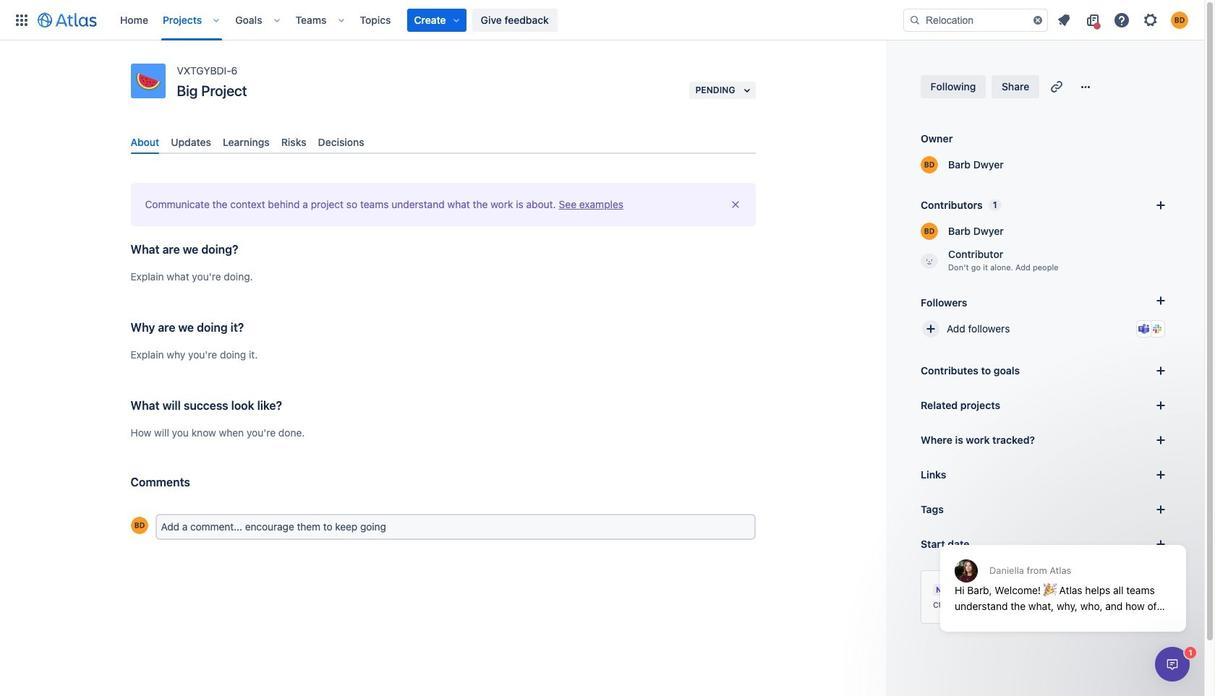 Task type: vqa. For each thing, say whether or not it's contained in the screenshot.
the topmost Dialog
yes



Task type: describe. For each thing, give the bounding box(es) containing it.
settings image
[[1142, 11, 1160, 29]]

1 horizontal spatial close banner image
[[1146, 583, 1157, 595]]

0 vertical spatial close banner image
[[730, 199, 741, 211]]

notifications image
[[1055, 11, 1073, 29]]

add related project image
[[1152, 397, 1170, 414]]

help image
[[1113, 11, 1131, 29]]

0 vertical spatial dialog
[[933, 510, 1194, 643]]

account image
[[1171, 11, 1188, 29]]



Task type: locate. For each thing, give the bounding box(es) containing it.
add goals image
[[1152, 362, 1170, 380]]

slack logo showing nan channels are connected to this project image
[[1152, 323, 1163, 335]]

search image
[[909, 14, 921, 26]]

close banner image
[[730, 199, 741, 211], [1146, 583, 1157, 595]]

add work tracking links image
[[1152, 432, 1170, 449]]

msteams logo showing  channels are connected to this project image
[[1139, 323, 1150, 335]]

None search field
[[903, 8, 1048, 31]]

1 vertical spatial close banner image
[[1146, 583, 1157, 595]]

banner
[[0, 0, 1204, 41]]

add a follower image
[[1152, 292, 1170, 310]]

add follower image
[[922, 320, 940, 338]]

dialog
[[933, 510, 1194, 643], [1155, 647, 1190, 682]]

0 horizontal spatial close banner image
[[730, 199, 741, 211]]

add team or contributors image
[[1152, 197, 1170, 214]]

tab list
[[125, 130, 761, 154]]

add link image
[[1152, 467, 1170, 484]]

1 vertical spatial dialog
[[1155, 647, 1190, 682]]

switch to... image
[[13, 11, 30, 29]]

clear search session image
[[1032, 14, 1044, 26]]

top element
[[9, 0, 903, 40]]

add tag image
[[1152, 501, 1170, 519]]

Search field
[[903, 8, 1048, 31]]



